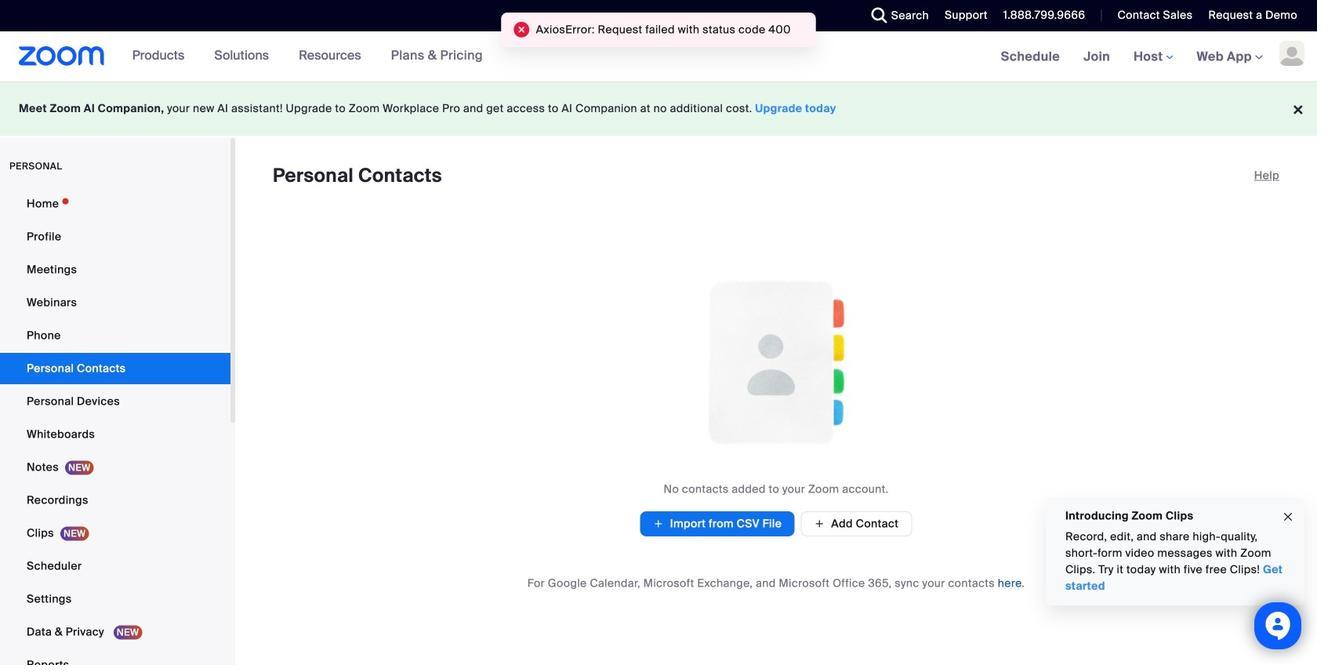Task type: locate. For each thing, give the bounding box(es) containing it.
add image
[[653, 516, 664, 532], [815, 517, 826, 531]]

profile picture image
[[1280, 41, 1305, 66]]

personal menu menu
[[0, 188, 231, 665]]

footer
[[0, 82, 1318, 136]]

banner
[[0, 31, 1318, 83]]

1 horizontal spatial add image
[[815, 517, 826, 531]]



Task type: vqa. For each thing, say whether or not it's contained in the screenshot.
the leftmost Starred
no



Task type: describe. For each thing, give the bounding box(es) containing it.
error image
[[514, 22, 530, 38]]

zoom logo image
[[19, 46, 105, 66]]

product information navigation
[[121, 31, 495, 82]]

close image
[[1283, 508, 1295, 526]]

meetings navigation
[[990, 31, 1318, 83]]

0 horizontal spatial add image
[[653, 516, 664, 532]]



